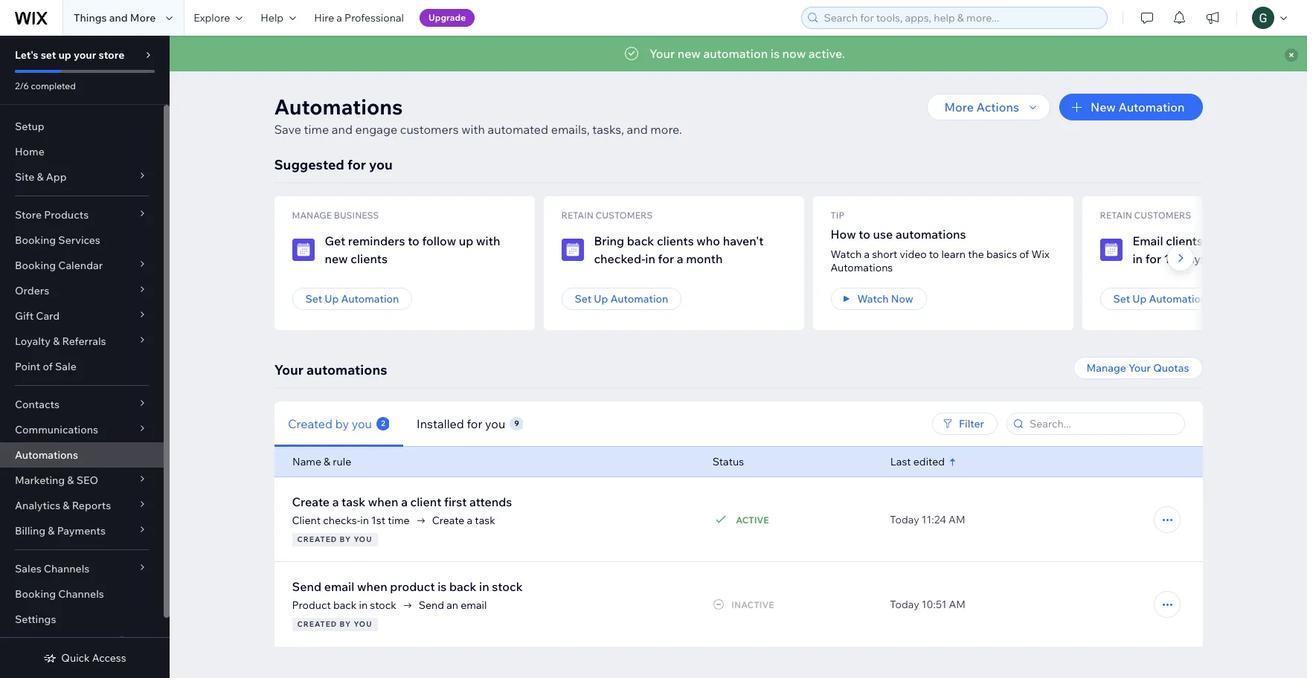 Task type: locate. For each thing, give the bounding box(es) containing it.
communications
[[15, 423, 98, 437]]

by down product back in stock
[[340, 620, 351, 630]]

0 horizontal spatial clients
[[351, 252, 388, 266]]

0 vertical spatial task
[[342, 495, 366, 510]]

gift card
[[15, 310, 60, 323]]

2 horizontal spatial clients
[[1166, 234, 1203, 249]]

0 vertical spatial with
[[462, 122, 485, 137]]

haven't
[[1232, 234, 1273, 249]]

task down attends
[[475, 514, 495, 528]]

1 vertical spatial email
[[461, 599, 487, 613]]

1 vertical spatial am
[[949, 598, 966, 612]]

2 set up automation button from the left
[[562, 288, 682, 310]]

stock
[[492, 580, 523, 595], [370, 599, 396, 613]]

more
[[130, 11, 156, 25], [945, 100, 974, 115]]

tab list containing created by you
[[274, 402, 745, 447]]

back button
[[768, 42, 822, 65]]

1 horizontal spatial for
[[467, 416, 482, 431]]

quick access button
[[43, 652, 126, 665]]

today left the 10:51
[[890, 598, 920, 612]]

3 up from the left
[[1133, 292, 1147, 306]]

1 horizontal spatial email
[[461, 599, 487, 613]]

1 vertical spatial stock
[[370, 599, 396, 613]]

1 horizontal spatial set up automation
[[575, 292, 669, 306]]

new left automation
[[678, 46, 701, 61]]

2 horizontal spatial for
[[658, 252, 674, 266]]

retain customers
[[562, 210, 653, 221], [1100, 210, 1192, 221]]

loyalty & referrals button
[[0, 329, 164, 354]]

1 horizontal spatial set
[[575, 292, 592, 306]]

set
[[41, 48, 56, 62]]

2 retain from the left
[[1100, 210, 1133, 221]]

0 vertical spatial booking
[[15, 234, 56, 247]]

new inside get reminders to follow up with new clients
[[325, 252, 348, 266]]

1 horizontal spatial send
[[419, 599, 444, 613]]

back for back to workflows
[[655, 46, 683, 61]]

back inside bring back clients who haven't checked-in for a month
[[627, 234, 654, 249]]

billing
[[15, 525, 46, 538]]

0 horizontal spatial retain
[[562, 210, 594, 221]]

& for analytics
[[63, 499, 70, 513]]

automations up marketing
[[15, 449, 78, 462]]

status
[[712, 455, 744, 469]]

created by you down product back in stock
[[297, 620, 372, 630]]

0 vertical spatial up
[[58, 48, 71, 62]]

professional
[[345, 11, 404, 25]]

2 horizontal spatial and
[[627, 122, 648, 137]]

actions
[[977, 100, 1020, 115]]

10:51
[[922, 598, 947, 612]]

up down checked-
[[594, 292, 608, 306]]

clients right email
[[1166, 234, 1203, 249]]

back right product
[[333, 599, 357, 613]]

of inside sidebar element
[[43, 360, 53, 374]]

watch down "how"
[[831, 248, 862, 261]]

task up the client checks-in 1st time
[[342, 495, 366, 510]]

customers up email
[[1135, 210, 1192, 221]]

&
[[37, 170, 44, 184], [53, 335, 60, 348], [323, 455, 330, 469], [67, 474, 74, 487], [63, 499, 70, 513], [48, 525, 55, 538]]

0 horizontal spatial set up automation button
[[292, 288, 413, 310]]

clients inside bring back clients who haven't checked-in for a month
[[657, 234, 694, 249]]

0 horizontal spatial new
[[325, 252, 348, 266]]

new down get
[[325, 252, 348, 266]]

back left "active." in the top right of the page
[[783, 47, 807, 60]]

2 up from the left
[[594, 292, 608, 306]]

2 retain customers from the left
[[1100, 210, 1192, 221]]

automation down checked-
[[611, 292, 669, 306]]

a left short
[[864, 248, 870, 261]]

1 created from the top
[[297, 535, 337, 545]]

1 horizontal spatial time
[[388, 514, 410, 528]]

today 10:51 am
[[890, 598, 966, 612]]

0 horizontal spatial customers
[[596, 210, 653, 221]]

created down product
[[297, 620, 337, 630]]

email
[[1133, 234, 1164, 249]]

services
[[58, 234, 100, 247]]

your up created
[[274, 362, 304, 379]]

today
[[890, 514, 920, 527], [890, 598, 920, 612]]

who left haven't
[[1206, 234, 1230, 249]]

send for send an email
[[419, 599, 444, 613]]

automations up engage
[[274, 94, 403, 120]]

0 vertical spatial of
[[1020, 248, 1030, 261]]

set up automation button down checked-
[[562, 288, 682, 310]]

1 retain from the left
[[562, 210, 594, 221]]

1 vertical spatial with
[[476, 234, 500, 249]]

2 you from the top
[[354, 620, 372, 630]]

for for installed for you
[[467, 416, 482, 431]]

0 horizontal spatial more
[[130, 11, 156, 25]]

0 vertical spatial you
[[354, 535, 372, 545]]

is up an
[[438, 580, 447, 595]]

get reminders to follow up with new clients
[[325, 234, 500, 266]]

automation for email clients who haven't check
[[1149, 292, 1207, 306]]

more right things
[[130, 11, 156, 25]]

back
[[627, 234, 654, 249], [449, 580, 477, 595], [333, 599, 357, 613]]

0 horizontal spatial create
[[292, 495, 330, 510]]

booking
[[15, 234, 56, 247], [15, 259, 56, 272], [15, 588, 56, 601]]

of
[[1020, 248, 1030, 261], [43, 360, 53, 374]]

0 horizontal spatial category image
[[292, 239, 314, 261]]

store products button
[[0, 202, 164, 228]]

0 horizontal spatial task
[[342, 495, 366, 510]]

& inside "dropdown button"
[[63, 499, 70, 513]]

booking down store
[[15, 234, 56, 247]]

1 horizontal spatial retain customers
[[1100, 210, 1192, 221]]

0 horizontal spatial retain customers
[[562, 210, 653, 221]]

your left workflows
[[650, 46, 675, 61]]

2 who from the left
[[1206, 234, 1230, 249]]

1 horizontal spatial up
[[594, 292, 608, 306]]

1 created by you from the top
[[297, 535, 372, 545]]

clients up month
[[657, 234, 694, 249]]

customers up the bring
[[596, 210, 653, 221]]

filter button
[[932, 413, 998, 435]]

point
[[15, 360, 40, 374]]

0 vertical spatial time
[[304, 122, 329, 137]]

1 vertical spatial for
[[658, 252, 674, 266]]

automations for automations
[[15, 449, 78, 462]]

customers for bring
[[596, 210, 653, 221]]

set up automation button for in
[[562, 288, 682, 310]]

2 created from the top
[[297, 620, 337, 630]]

1 vertical spatial booking
[[15, 259, 56, 272]]

back up checked-
[[627, 234, 654, 249]]

& left the reports
[[63, 499, 70, 513]]

attends
[[470, 495, 512, 510]]

0 horizontal spatial set up automation
[[306, 292, 399, 306]]

who inside 'email clients who haven't check'
[[1206, 234, 1230, 249]]

0 vertical spatial am
[[949, 514, 966, 527]]

to inside alert
[[686, 46, 697, 61]]

loyalty
[[15, 335, 51, 348]]

send left an
[[419, 599, 444, 613]]

in inside bring back clients who haven't checked-in for a month
[[646, 252, 656, 266]]

you down product back in stock
[[354, 620, 372, 630]]

category image left email
[[1100, 239, 1123, 261]]

am
[[949, 514, 966, 527], [949, 598, 966, 612]]

0 horizontal spatial your
[[274, 362, 304, 379]]

1 vertical spatial today
[[890, 598, 920, 612]]

1 horizontal spatial task
[[475, 514, 495, 528]]

booking up settings
[[15, 588, 56, 601]]

2 horizontal spatial up
[[1133, 292, 1147, 306]]

1 horizontal spatial back
[[449, 580, 477, 595]]

booking inside popup button
[[15, 259, 56, 272]]

2 vertical spatial back
[[333, 599, 357, 613]]

1 vertical spatial up
[[459, 234, 474, 249]]

2 vertical spatial booking
[[15, 588, 56, 601]]

channels up booking channels on the left of page
[[44, 563, 90, 576]]

watch left now
[[858, 292, 889, 306]]

site
[[15, 170, 34, 184]]

your new automation is now active. alert
[[170, 36, 1308, 71]]

1 by from the top
[[340, 535, 351, 545]]

1 category image from the left
[[292, 239, 314, 261]]

contacts
[[15, 398, 60, 412]]

created for send
[[297, 620, 337, 630]]

active
[[736, 515, 769, 526]]

automations link
[[0, 443, 164, 468]]

1 horizontal spatial up
[[459, 234, 474, 249]]

1 vertical spatial time
[[388, 514, 410, 528]]

watch inside the "tip how to use automations watch a short video to learn the basics of wix automations"
[[831, 248, 862, 261]]

1 up from the left
[[325, 292, 339, 306]]

manage your quotas button
[[1074, 357, 1203, 380]]

setup
[[15, 120, 44, 133]]

is left now
[[771, 46, 780, 61]]

and left engage
[[332, 122, 353, 137]]

0 vertical spatial new
[[678, 46, 701, 61]]

& right site
[[37, 170, 44, 184]]

to left follow
[[408, 234, 420, 249]]

your for your new automation is now active.
[[650, 46, 675, 61]]

of left sale
[[43, 360, 53, 374]]

back for product back in stock
[[333, 599, 357, 613]]

1 vertical spatial watch
[[858, 292, 889, 306]]

up inside sidebar element
[[58, 48, 71, 62]]

2 horizontal spatial your
[[1129, 362, 1151, 375]]

watch inside button
[[858, 292, 889, 306]]

up right the 'set'
[[58, 48, 71, 62]]

& for billing
[[48, 525, 55, 538]]

0 horizontal spatial automations
[[307, 362, 387, 379]]

0 vertical spatial more
[[130, 11, 156, 25]]

back up send an email
[[449, 580, 477, 595]]

with inside get reminders to follow up with new clients
[[476, 234, 500, 249]]

by
[[340, 535, 351, 545], [340, 620, 351, 630]]

sales channels button
[[0, 557, 164, 582]]

0 horizontal spatial is
[[438, 580, 447, 595]]

1 vertical spatial automations
[[831, 261, 893, 275]]

tab list
[[274, 402, 745, 447]]

who up month
[[697, 234, 720, 249]]

send up product
[[292, 580, 322, 595]]

0 vertical spatial created
[[297, 535, 337, 545]]

back inside button
[[783, 47, 807, 60]]

sale
[[55, 360, 77, 374]]

0 horizontal spatial send
[[292, 580, 322, 595]]

a left client
[[401, 495, 408, 510]]

created
[[297, 535, 337, 545], [297, 620, 337, 630]]

1 horizontal spatial category image
[[562, 239, 584, 261]]

up right follow
[[459, 234, 474, 249]]

list containing how to use automations
[[274, 196, 1308, 330]]

automation down 'email clients who haven't check'
[[1149, 292, 1207, 306]]

booking for booking channels
[[15, 588, 56, 601]]

automations up video
[[896, 227, 966, 242]]

set up automation down get
[[306, 292, 399, 306]]

set up automation down email
[[1114, 292, 1207, 306]]

create down first
[[432, 514, 465, 528]]

watch
[[831, 248, 862, 261], [858, 292, 889, 306]]

1 vertical spatial channels
[[58, 588, 104, 601]]

1 am from the top
[[949, 514, 966, 527]]

2 vertical spatial automations
[[15, 449, 78, 462]]

booking up orders
[[15, 259, 56, 272]]

to left learn
[[929, 248, 939, 261]]

customers
[[400, 122, 459, 137]]

you right by
[[351, 416, 372, 431]]

2 by from the top
[[340, 620, 351, 630]]

0 vertical spatial automations
[[274, 94, 403, 120]]

home
[[15, 145, 44, 159]]

with right follow
[[476, 234, 500, 249]]

1 horizontal spatial automations
[[274, 94, 403, 120]]

am right 11:24
[[949, 514, 966, 527]]

automations
[[896, 227, 966, 242], [307, 362, 387, 379]]

created by you down checks-
[[297, 535, 372, 545]]

created for create
[[297, 535, 337, 545]]

today for send email when product is back in stock
[[890, 598, 920, 612]]

1 vertical spatial task
[[475, 514, 495, 528]]

1 vertical spatial created
[[297, 620, 337, 630]]

1 horizontal spatial customers
[[1135, 210, 1192, 221]]

am right the 10:51
[[949, 598, 966, 612]]

up down get
[[325, 292, 339, 306]]

2 set up automation from the left
[[575, 292, 669, 306]]

rule
[[333, 455, 351, 469]]

1 vertical spatial send
[[419, 599, 444, 613]]

3 set from the left
[[1114, 292, 1131, 306]]

email up product back in stock
[[324, 580, 355, 595]]

watch now
[[858, 292, 914, 306]]

0 vertical spatial stock
[[492, 580, 523, 595]]

2 customers from the left
[[1135, 210, 1192, 221]]

set up automation for new
[[306, 292, 399, 306]]

automations up 'watch now' button
[[831, 261, 893, 275]]

up down email
[[1133, 292, 1147, 306]]

1 horizontal spatial clients
[[657, 234, 694, 249]]

set
[[306, 292, 322, 306], [575, 292, 592, 306], [1114, 292, 1131, 306]]

retain customers for bring back clients who haven't checked-in for a month
[[562, 210, 653, 221]]

channels up settings link
[[58, 588, 104, 601]]

0 horizontal spatial stock
[[370, 599, 396, 613]]

marketing & seo
[[15, 474, 98, 487]]

& left seo at the bottom left
[[67, 474, 74, 487]]

hire a professional link
[[305, 0, 413, 36]]

set up automation down checked-
[[575, 292, 669, 306]]

when up product back in stock
[[357, 580, 388, 595]]

for down engage
[[347, 156, 366, 173]]

0 horizontal spatial of
[[43, 360, 53, 374]]

1 set up automation from the left
[[306, 292, 399, 306]]

today left 11:24
[[890, 514, 920, 527]]

a left month
[[677, 252, 684, 266]]

retain for email clients who haven't check
[[1100, 210, 1133, 221]]

for left month
[[658, 252, 674, 266]]

settings link
[[0, 607, 164, 633]]

by down checks-
[[340, 535, 351, 545]]

booking channels link
[[0, 582, 164, 607]]

back for back
[[783, 47, 807, 60]]

set up automation button down get
[[292, 288, 413, 310]]

2 category image from the left
[[562, 239, 584, 261]]

a right hire
[[337, 11, 342, 25]]

0 horizontal spatial back
[[655, 46, 683, 61]]

channels inside popup button
[[44, 563, 90, 576]]

automations inside the automations save time and engage customers with automated emails, tasks, and more.
[[274, 94, 403, 120]]

automations up by
[[307, 362, 387, 379]]

automation for bring back clients who haven't checked-in for a month
[[611, 292, 669, 306]]

category image for bring
[[562, 239, 584, 261]]

1 set up automation button from the left
[[292, 288, 413, 310]]

2 today from the top
[[890, 598, 920, 612]]

3 category image from the left
[[1100, 239, 1123, 261]]

1 today from the top
[[890, 514, 920, 527]]

list
[[274, 196, 1308, 330]]

2 horizontal spatial back
[[627, 234, 654, 249]]

for right installed
[[467, 416, 482, 431]]

set up automation button down email
[[1100, 288, 1221, 310]]

more left actions
[[945, 100, 974, 115]]

1 customers from the left
[[596, 210, 653, 221]]

1 vertical spatial of
[[43, 360, 53, 374]]

create for create a task when a client first attends
[[292, 495, 330, 510]]

0 horizontal spatial who
[[697, 234, 720, 249]]

2 created by you from the top
[[297, 620, 372, 630]]

help button
[[252, 0, 305, 36]]

1 you from the top
[[354, 535, 372, 545]]

learn
[[942, 248, 966, 261]]

2 horizontal spatial set up automation
[[1114, 292, 1207, 306]]

manage
[[1087, 362, 1127, 375]]

now
[[783, 46, 806, 61]]

your inside "button"
[[1129, 362, 1151, 375]]

2 vertical spatial for
[[467, 416, 482, 431]]

0 horizontal spatial automations
[[15, 449, 78, 462]]

access
[[92, 652, 126, 665]]

0 vertical spatial today
[[890, 514, 920, 527]]

1 vertical spatial create
[[432, 514, 465, 528]]

category image left the bring
[[562, 239, 584, 261]]

2 horizontal spatial set
[[1114, 292, 1131, 306]]

email clients who haven't check
[[1133, 234, 1308, 266]]

and left more.
[[627, 122, 648, 137]]

1 vertical spatial you
[[354, 620, 372, 630]]

back left workflows
[[655, 46, 683, 61]]

2 set from the left
[[575, 292, 592, 306]]

1 horizontal spatial back
[[783, 47, 807, 60]]

category image for get
[[292, 239, 314, 261]]

customers for email
[[1135, 210, 1192, 221]]

2 am from the top
[[949, 598, 966, 612]]

1 horizontal spatial who
[[1206, 234, 1230, 249]]

your left quotas
[[1129, 362, 1151, 375]]

1 horizontal spatial new
[[678, 46, 701, 61]]

create up 'client'
[[292, 495, 330, 510]]

1 who from the left
[[697, 234, 720, 249]]

Search... field
[[1025, 414, 1180, 435]]

& right 'loyalty' at the left
[[53, 335, 60, 348]]

0 vertical spatial created by you
[[297, 535, 372, 545]]

category image
[[292, 239, 314, 261], [562, 239, 584, 261], [1100, 239, 1123, 261]]

0 vertical spatial watch
[[831, 248, 862, 261]]

0 horizontal spatial email
[[324, 580, 355, 595]]

a inside the "tip how to use automations watch a short video to learn the basics of wix automations"
[[864, 248, 870, 261]]

automation down reminders
[[341, 292, 399, 306]]

of left wix
[[1020, 248, 1030, 261]]

1 vertical spatial created by you
[[297, 620, 372, 630]]

and right things
[[109, 11, 128, 25]]

up
[[58, 48, 71, 62], [459, 234, 474, 249]]

1 vertical spatial is
[[438, 580, 447, 595]]

0 vertical spatial back
[[627, 234, 654, 249]]

2 booking from the top
[[15, 259, 56, 272]]

1 set from the left
[[306, 292, 322, 306]]

0 horizontal spatial up
[[58, 48, 71, 62]]

1 booking from the top
[[15, 234, 56, 247]]

sales
[[15, 563, 41, 576]]

set for get reminders to follow up with new clients
[[306, 292, 322, 306]]

is inside "your new automation is now active." alert
[[771, 46, 780, 61]]

you for installed for you
[[485, 416, 505, 431]]

created by you
[[288, 416, 372, 431]]

back to workflows
[[655, 46, 760, 61]]

0 vertical spatial send
[[292, 580, 322, 595]]

send
[[292, 580, 322, 595], [419, 599, 444, 613]]

booking for booking calendar
[[15, 259, 56, 272]]

& left 'rule'
[[323, 455, 330, 469]]

1 horizontal spatial set up automation button
[[562, 288, 682, 310]]

up inside get reminders to follow up with new clients
[[459, 234, 474, 249]]

0 horizontal spatial for
[[347, 156, 366, 173]]

payments
[[57, 525, 106, 538]]

1 retain customers from the left
[[562, 210, 653, 221]]

3 booking from the top
[[15, 588, 56, 601]]

you down engage
[[369, 156, 393, 173]]

customers
[[596, 210, 653, 221], [1135, 210, 1192, 221]]

workflows
[[700, 46, 760, 61]]

& for name
[[323, 455, 330, 469]]

billing & payments button
[[0, 519, 164, 544]]

automations inside automations link
[[15, 449, 78, 462]]

category image left get
[[292, 239, 314, 261]]

0 horizontal spatial time
[[304, 122, 329, 137]]

with right "customers"
[[462, 122, 485, 137]]

now
[[891, 292, 914, 306]]

referrals
[[62, 335, 106, 348]]

your inside alert
[[650, 46, 675, 61]]

0 vertical spatial automations
[[896, 227, 966, 242]]

created down 'client'
[[297, 535, 337, 545]]

you down the client checks-in 1st time
[[354, 535, 372, 545]]

channels
[[44, 563, 90, 576], [58, 588, 104, 601]]

setup link
[[0, 114, 164, 139]]

2 horizontal spatial category image
[[1100, 239, 1123, 261]]

business
[[334, 210, 379, 221]]

sales channels
[[15, 563, 90, 576]]

manage business
[[292, 210, 379, 221]]

to
[[686, 46, 697, 61], [859, 227, 871, 242], [408, 234, 420, 249], [929, 248, 939, 261]]

new inside alert
[[678, 46, 701, 61]]

completed
[[31, 80, 76, 92]]

email right an
[[461, 599, 487, 613]]

in left month
[[646, 252, 656, 266]]



Task type: describe. For each thing, give the bounding box(es) containing it.
automation
[[704, 46, 768, 61]]

things and more
[[74, 11, 156, 25]]

quick access
[[61, 652, 126, 665]]

name & rule
[[292, 455, 351, 469]]

let's set up your store
[[15, 48, 125, 62]]

up for bring back clients who haven't checked-in for a month
[[594, 292, 608, 306]]

booking channels
[[15, 588, 104, 601]]

watch now button
[[831, 288, 927, 310]]

booking services
[[15, 234, 100, 247]]

back for bring back clients who haven't checked-in for a month
[[627, 234, 654, 249]]

your
[[74, 48, 96, 62]]

calendar
[[58, 259, 103, 272]]

short
[[872, 248, 898, 261]]

automation for get reminders to follow up with new clients
[[341, 292, 399, 306]]

automation right new in the top right of the page
[[1119, 100, 1185, 115]]

set for email clients who haven't check
[[1114, 292, 1131, 306]]

gift
[[15, 310, 34, 323]]

to inside get reminders to follow up with new clients
[[408, 234, 420, 249]]

booking calendar
[[15, 259, 103, 272]]

1 vertical spatial automations
[[307, 362, 387, 379]]

you for suggested for you
[[369, 156, 393, 173]]

of inside the "tip how to use automations watch a short video to learn the basics of wix automations"
[[1020, 248, 1030, 261]]

store products
[[15, 208, 89, 222]]

booking services link
[[0, 228, 164, 253]]

point of sale link
[[0, 354, 164, 380]]

sidebar element
[[0, 36, 170, 679]]

for inside bring back clients who haven't checked-in for a month
[[658, 252, 674, 266]]

tasks,
[[593, 122, 624, 137]]

up for get reminders to follow up with new clients
[[325, 292, 339, 306]]

basics
[[987, 248, 1017, 261]]

save
[[274, 122, 301, 137]]

& for marketing
[[67, 474, 74, 487]]

a up checks-
[[332, 495, 339, 510]]

orders button
[[0, 278, 164, 304]]

reminders
[[348, 234, 405, 249]]

created by you for a
[[297, 535, 372, 545]]

set up automation for in
[[575, 292, 669, 306]]

automations for automations save time and engage customers with automated emails, tasks, and more.
[[274, 94, 403, 120]]

client
[[410, 495, 442, 510]]

your new automation is now active.
[[650, 46, 846, 61]]

analytics & reports button
[[0, 493, 164, 519]]

site & app
[[15, 170, 67, 184]]

to left use
[[859, 227, 871, 242]]

tip how to use automations watch a short video to learn the basics of wix automations
[[831, 210, 1050, 275]]

with inside the automations save time and engage customers with automated emails, tasks, and more.
[[462, 122, 485, 137]]

by for email
[[340, 620, 351, 630]]

for for suggested for you
[[347, 156, 366, 173]]

in down "send email when product is back in stock"
[[359, 599, 368, 613]]

analytics
[[15, 499, 60, 513]]

inactive
[[732, 599, 774, 611]]

your for your automations
[[274, 362, 304, 379]]

how
[[831, 227, 856, 242]]

0 vertical spatial when
[[368, 495, 399, 510]]

2/6
[[15, 80, 29, 92]]

am for stock
[[949, 598, 966, 612]]

get
[[325, 234, 345, 249]]

an
[[447, 599, 459, 613]]

by for a
[[340, 535, 351, 545]]

retain customers for email clients who haven't check
[[1100, 210, 1192, 221]]

site & app button
[[0, 164, 164, 190]]

card
[[36, 310, 60, 323]]

am for attends
[[949, 514, 966, 527]]

a inside bring back clients who haven't checked-in for a month
[[677, 252, 684, 266]]

Search for tools, apps, help & more... field
[[820, 7, 1103, 28]]

today for create a task when a client first attends
[[890, 514, 920, 527]]

clients inside 'email clients who haven't check'
[[1166, 234, 1203, 249]]

11:24
[[922, 514, 947, 527]]

channels for booking channels
[[58, 588, 104, 601]]

& for loyalty
[[53, 335, 60, 348]]

you for when
[[354, 620, 372, 630]]

a down attends
[[467, 514, 473, 528]]

explore
[[194, 11, 230, 25]]

retain for bring back clients who haven't checked-in for a month
[[562, 210, 594, 221]]

create a task
[[432, 514, 495, 528]]

help
[[261, 11, 284, 25]]

manage
[[292, 210, 332, 221]]

quick
[[61, 652, 90, 665]]

marketing
[[15, 474, 65, 487]]

1st
[[371, 514, 386, 528]]

in up send an email
[[479, 580, 489, 595]]

2
[[381, 419, 385, 428]]

3 set up automation from the left
[[1114, 292, 1207, 306]]

loyalty & referrals
[[15, 335, 106, 348]]

booking calendar button
[[0, 253, 164, 278]]

send for send email when product is back in stock
[[292, 580, 322, 595]]

create for create a task
[[432, 514, 465, 528]]

1 horizontal spatial and
[[332, 122, 353, 137]]

clients inside get reminders to follow up with new clients
[[351, 252, 388, 266]]

in left 1st
[[360, 514, 369, 528]]

engage
[[355, 122, 398, 137]]

more inside dropdown button
[[945, 100, 974, 115]]

booking for booking services
[[15, 234, 56, 247]]

today 11:24 am
[[890, 514, 966, 527]]

marketing & seo button
[[0, 468, 164, 493]]

store
[[99, 48, 125, 62]]

checks-
[[323, 514, 360, 528]]

by
[[335, 416, 349, 431]]

follow
[[422, 234, 456, 249]]

automations inside the "tip how to use automations watch a short video to learn the basics of wix automations"
[[896, 227, 966, 242]]

installed
[[416, 416, 464, 431]]

& for site
[[37, 170, 44, 184]]

bring
[[594, 234, 625, 249]]

you for task
[[354, 535, 372, 545]]

created by you for email
[[297, 620, 372, 630]]

name
[[292, 455, 321, 469]]

more actions button
[[927, 94, 1051, 121]]

send email when product is back in stock
[[292, 580, 523, 595]]

emails,
[[551, 122, 590, 137]]

set up automation button for new
[[292, 288, 413, 310]]

1 vertical spatial when
[[357, 580, 388, 595]]

task for create a task
[[475, 514, 495, 528]]

bring back clients who haven't checked-in for a month
[[594, 234, 764, 266]]

contacts button
[[0, 392, 164, 418]]

new
[[1091, 100, 1116, 115]]

time inside the automations save time and engage customers with automated emails, tasks, and more.
[[304, 122, 329, 137]]

back to workflows alert
[[170, 36, 1308, 71]]

3 set up automation button from the left
[[1100, 288, 1221, 310]]

more.
[[651, 122, 682, 137]]

who inside bring back clients who haven't checked-in for a month
[[697, 234, 720, 249]]

up for email clients who haven't check
[[1133, 292, 1147, 306]]

task for create a task when a client first attends
[[342, 495, 366, 510]]

last edited
[[890, 455, 945, 469]]

installed for you
[[416, 416, 505, 431]]

automations inside the "tip how to use automations watch a short video to learn the basics of wix automations"
[[831, 261, 893, 275]]

client checks-in 1st time
[[292, 514, 410, 528]]

wix
[[1032, 248, 1050, 261]]

category image for email
[[1100, 239, 1123, 261]]

0 horizontal spatial and
[[109, 11, 128, 25]]

0 vertical spatial email
[[324, 580, 355, 595]]

product
[[390, 580, 435, 595]]

upgrade
[[429, 12, 466, 23]]

app
[[46, 170, 67, 184]]

created
[[288, 416, 332, 431]]

product
[[292, 599, 331, 613]]

hire a professional
[[314, 11, 404, 25]]

edited
[[913, 455, 945, 469]]

seo
[[76, 474, 98, 487]]

set for bring back clients who haven't checked-in for a month
[[575, 292, 592, 306]]

use
[[873, 227, 893, 242]]

1 horizontal spatial stock
[[492, 580, 523, 595]]

analytics & reports
[[15, 499, 111, 513]]

2/6 completed
[[15, 80, 76, 92]]

you for created by you
[[351, 416, 372, 431]]

channels for sales channels
[[44, 563, 90, 576]]

settings
[[15, 613, 56, 627]]

things
[[74, 11, 107, 25]]

hire
[[314, 11, 334, 25]]



Task type: vqa. For each thing, say whether or not it's contained in the screenshot.
bottommost Channels
yes



